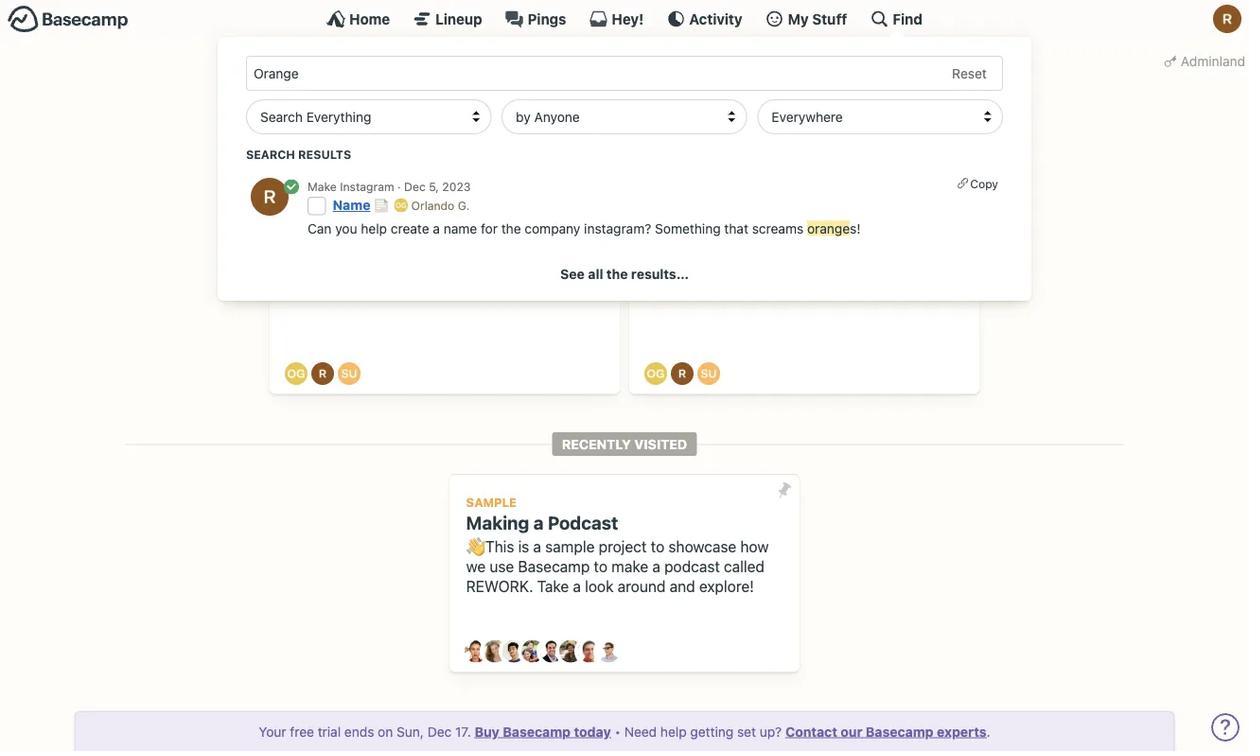 Task type: describe. For each thing, give the bounding box(es) containing it.
for search image
[[284, 179, 299, 195]]

people
[[707, 109, 754, 127]]

use
[[490, 557, 514, 575]]

name
[[333, 197, 370, 213]]

activity link
[[667, 9, 742, 28]]

👋
[[466, 538, 481, 556]]

on
[[378, 724, 393, 740]]

pings button
[[505, 9, 566, 28]]

1 vertical spatial ruby image
[[251, 178, 289, 216]]

can
[[308, 220, 332, 236]]

ruby
[[537, 52, 601, 83]]

switch accounts image
[[8, 5, 129, 34]]

buy basecamp today link
[[475, 724, 611, 740]]

is
[[518, 538, 529, 556]]

orlando gary image for company
[[644, 363, 667, 385]]

everything
[[486, 240, 558, 258]]

company
[[646, 240, 711, 258]]

hey! button
[[589, 9, 644, 28]]

quickly
[[286, 240, 337, 258]]

company instagram
[[646, 240, 783, 258]]

jared davis image
[[502, 640, 525, 663]]

make instagram · dec 5, 2023
[[308, 179, 471, 193]]

look
[[585, 577, 614, 595]]

invite people
[[666, 109, 754, 127]]

hey!
[[612, 10, 644, 27]]

see
[[560, 266, 585, 282]]

search
[[246, 148, 295, 161]]

that
[[724, 220, 748, 236]]

results…
[[631, 266, 689, 282]]

something
[[655, 220, 721, 236]]

getting
[[690, 724, 734, 740]]

home link
[[327, 9, 390, 28]]

activity
[[689, 10, 742, 27]]

make a new project link
[[479, 98, 645, 138]]

josh fiske image
[[540, 640, 563, 663]]

contact our basecamp experts link
[[785, 724, 987, 740]]

a right making
[[533, 513, 544, 534]]

today
[[574, 724, 611, 740]]

make
[[611, 557, 648, 575]]

ends
[[344, 724, 374, 740]]

annie bryan image
[[465, 640, 487, 663]]

my stuff button
[[765, 9, 847, 28]]

copy
[[970, 176, 998, 190]]

victor cooper image
[[597, 640, 620, 663]]

your schedule
[[313, 723, 427, 738]]

how
[[740, 538, 769, 556]]

up?
[[760, 724, 782, 740]]

my
[[788, 10, 809, 27]]

buy
[[475, 724, 500, 740]]

.
[[987, 724, 990, 740]]

company instagram link
[[629, 197, 979, 394]]

explore!
[[699, 577, 754, 595]]

around
[[618, 577, 666, 595]]

1 horizontal spatial dec
[[427, 724, 452, 740]]

jennifer young image
[[521, 640, 544, 663]]

your assignments
[[809, 723, 949, 738]]

quickly get up to speed with everything basecamp link
[[270, 197, 620, 394]]

sun,
[[397, 724, 424, 740]]

0 horizontal spatial the
[[501, 220, 521, 236]]

a right is
[[533, 538, 541, 556]]

basecamp inside quickly get up to speed with everything basecamp
[[286, 260, 358, 278]]

sample
[[466, 495, 517, 509]]

Search for… search field
[[246, 56, 1003, 91]]

company
[[525, 220, 580, 236]]

ruby image
[[311, 363, 334, 385]]

get
[[341, 240, 364, 258]]

1 horizontal spatial the
[[606, 266, 628, 282]]

1 vertical spatial to
[[651, 538, 664, 556]]

free
[[290, 724, 314, 740]]

can you help create a name for the company instagram? something that screams orange s!
[[308, 220, 861, 236]]

sample making a podcast 👋 this is a sample project to showcase how we use basecamp to make a podcast called rework. take a look around and explore!
[[466, 495, 769, 595]]

2 vertical spatial to
[[594, 557, 608, 575]]

orlando gary image for quickly
[[285, 363, 308, 385]]

need
[[624, 724, 657, 740]]

•
[[615, 724, 621, 740]]

search results
[[246, 148, 351, 161]]

2023
[[442, 179, 471, 193]]

and
[[670, 577, 695, 595]]

we
[[466, 557, 486, 575]]

screams
[[752, 220, 804, 236]]

trial
[[318, 724, 341, 740]]

nicole katz image
[[559, 640, 582, 663]]

set
[[737, 724, 756, 740]]

adminland
[[1181, 53, 1245, 69]]

instagram?
[[584, 220, 651, 236]]



Task type: vqa. For each thing, say whether or not it's contained in the screenshot.
that
yes



Task type: locate. For each thing, give the bounding box(es) containing it.
for
[[481, 220, 498, 236]]

1 horizontal spatial your
[[313, 723, 351, 738]]

experts
[[937, 724, 987, 740]]

to
[[389, 240, 403, 258], [651, 538, 664, 556], [594, 557, 608, 575]]

5,
[[429, 179, 439, 193]]

steve marsh image
[[578, 640, 601, 663]]

visited
[[634, 436, 687, 452]]

your for your schedule
[[313, 723, 351, 738]]

your free trial ends on sun, dec 17. buy basecamp today • need help getting set up? contact our basecamp experts .
[[259, 724, 990, 740]]

help right need
[[660, 724, 687, 740]]

basecamp right buy
[[503, 724, 571, 740]]

1 horizontal spatial ruby image
[[671, 363, 694, 385]]

ruby image left sunny upside image at the right
[[671, 363, 694, 385]]

0 horizontal spatial make
[[308, 179, 337, 193]]

2 horizontal spatial ruby image
[[1213, 5, 1242, 33]]

ruby image inside company instagram link
[[671, 363, 694, 385]]

instagram
[[715, 240, 783, 258]]

make for make instagram · dec 5, 2023
[[308, 179, 337, 193]]

0 horizontal spatial ruby image
[[251, 178, 289, 216]]

main element
[[0, 0, 1249, 301]]

2 horizontal spatial to
[[651, 538, 664, 556]]

results
[[298, 148, 351, 161]]

name link
[[333, 197, 370, 213]]

make
[[495, 109, 532, 127], [308, 179, 337, 193]]

making
[[466, 513, 529, 534]]

orange
[[807, 220, 850, 236]]

1 vertical spatial dec
[[427, 724, 452, 740]]

0 horizontal spatial dec
[[404, 179, 426, 193]]

1 vertical spatial the
[[606, 266, 628, 282]]

orlando gary image down ·
[[394, 198, 408, 212]]

0 vertical spatial project
[[580, 109, 629, 127]]

g.
[[458, 199, 470, 212]]

1 horizontal spatial to
[[594, 557, 608, 575]]

none reset field inside main element
[[942, 62, 996, 86]]

create
[[391, 220, 429, 236]]

help up up
[[361, 220, 387, 236]]

podcast
[[548, 513, 618, 534]]

0 vertical spatial dec
[[404, 179, 426, 193]]

project inside 'sample making a podcast 👋 this is a sample project to showcase how we use basecamp to make a podcast called rework. take a look around and explore!'
[[599, 538, 647, 556]]

the right for
[[501, 220, 521, 236]]

to up podcast
[[651, 538, 664, 556]]

orlando g.
[[408, 199, 470, 212]]

our
[[841, 724, 862, 740]]

dec right ·
[[404, 179, 426, 193]]

project right the 'new'
[[580, 109, 629, 127]]

ruby image down search
[[251, 178, 289, 216]]

recently
[[562, 436, 631, 452]]

you
[[335, 220, 357, 236]]

a up around
[[652, 557, 660, 575]]

a up 'speed'
[[433, 220, 440, 236]]

make right for search icon
[[308, 179, 337, 193]]

make for make a new project
[[495, 109, 532, 127]]

a
[[536, 109, 544, 127], [433, 220, 440, 236], [533, 513, 544, 534], [533, 538, 541, 556], [652, 557, 660, 575], [573, 577, 581, 595]]

your left on
[[313, 723, 351, 738]]

your left "free" at the left
[[259, 724, 286, 740]]

0 vertical spatial ruby image
[[1213, 5, 1242, 33]]

project up make
[[599, 538, 647, 556]]

·
[[397, 179, 401, 193]]

0 horizontal spatial orlando gary image
[[285, 363, 308, 385]]

stuff
[[812, 10, 847, 27]]

None reset field
[[942, 62, 996, 86]]

copy button
[[956, 175, 998, 192]]

17.
[[455, 724, 471, 740]]

recently visited
[[562, 436, 687, 452]]

sunny upside image
[[338, 363, 361, 385]]

orlando gary image
[[394, 198, 408, 212], [285, 363, 308, 385], [644, 363, 667, 385]]

0 horizontal spatial your
[[259, 724, 286, 740]]

project
[[580, 109, 629, 127], [599, 538, 647, 556]]

take
[[537, 577, 569, 595]]

lineup link
[[413, 9, 482, 28]]

ruby image up adminland
[[1213, 5, 1242, 33]]

ruby oranges
[[537, 52, 712, 83]]

pings
[[528, 10, 566, 27]]

a left the look
[[573, 577, 581, 595]]

see all the results…
[[560, 266, 689, 282]]

dec left 17.
[[427, 724, 452, 740]]

orlando gary image left sunny upside image at the right
[[644, 363, 667, 385]]

1 horizontal spatial help
[[660, 724, 687, 740]]

this
[[485, 538, 514, 556]]

2 horizontal spatial orlando gary image
[[644, 363, 667, 385]]

dec 5, 2023 element
[[404, 179, 471, 193]]

assignments
[[850, 723, 949, 738]]

instagram
[[340, 179, 394, 193]]

0 vertical spatial the
[[501, 220, 521, 236]]

0 horizontal spatial help
[[361, 220, 387, 236]]

oranges
[[606, 52, 712, 83]]

showcase
[[668, 538, 736, 556]]

rework.
[[466, 577, 533, 595]]

0 vertical spatial help
[[361, 220, 387, 236]]

home
[[349, 10, 390, 27]]

see all the results… link
[[560, 266, 689, 282]]

2 vertical spatial ruby image
[[671, 363, 694, 385]]

basecamp inside 'sample making a podcast 👋 this is a sample project to showcase how we use basecamp to make a podcast called rework. take a look around and explore!'
[[518, 557, 590, 575]]

make left the 'new'
[[495, 109, 532, 127]]

speed
[[407, 240, 449, 258]]

1 horizontal spatial orlando gary image
[[394, 198, 408, 212]]

1 horizontal spatial make
[[495, 109, 532, 127]]

a left the 'new'
[[536, 109, 544, 127]]

find button
[[870, 9, 923, 28]]

up
[[368, 240, 385, 258]]

invite people link
[[650, 98, 770, 138]]

make inside main element
[[308, 179, 337, 193]]

0 vertical spatial to
[[389, 240, 403, 258]]

the right all
[[606, 266, 628, 282]]

1 vertical spatial project
[[599, 538, 647, 556]]

find
[[893, 10, 923, 27]]

orlando
[[411, 199, 455, 212]]

basecamp right our
[[866, 724, 934, 740]]

make a new project
[[495, 109, 629, 127]]

ruby image
[[1213, 5, 1242, 33], [251, 178, 289, 216], [671, 363, 694, 385]]

0 horizontal spatial to
[[389, 240, 403, 258]]

new
[[548, 109, 576, 127]]

1 vertical spatial help
[[660, 724, 687, 740]]

basecamp up take at the bottom of page
[[518, 557, 590, 575]]

orlando gary image left ruby image
[[285, 363, 308, 385]]

my stuff
[[788, 10, 847, 27]]

to inside quickly get up to speed with everything basecamp
[[389, 240, 403, 258]]

to up the look
[[594, 557, 608, 575]]

contact
[[785, 724, 837, 740]]

all
[[588, 266, 603, 282]]

s!
[[850, 220, 861, 236]]

your right the "up?"
[[809, 723, 847, 738]]

your for your assignments
[[809, 723, 847, 738]]

basecamp down the quickly
[[286, 260, 358, 278]]

called
[[724, 557, 765, 575]]

sunny upside image
[[697, 363, 720, 385]]

cheryl walters image
[[484, 640, 506, 663]]

dec
[[404, 179, 426, 193], [427, 724, 452, 740]]

to right up
[[389, 240, 403, 258]]

dec inside main element
[[404, 179, 426, 193]]

0 vertical spatial make
[[495, 109, 532, 127]]

2 horizontal spatial your
[[809, 723, 847, 738]]

None submit
[[769, 475, 800, 505]]

invite
[[666, 109, 703, 127]]

1 vertical spatial make
[[308, 179, 337, 193]]

name
[[444, 220, 477, 236]]

help
[[361, 220, 387, 236], [660, 724, 687, 740]]

help inside main element
[[361, 220, 387, 236]]



